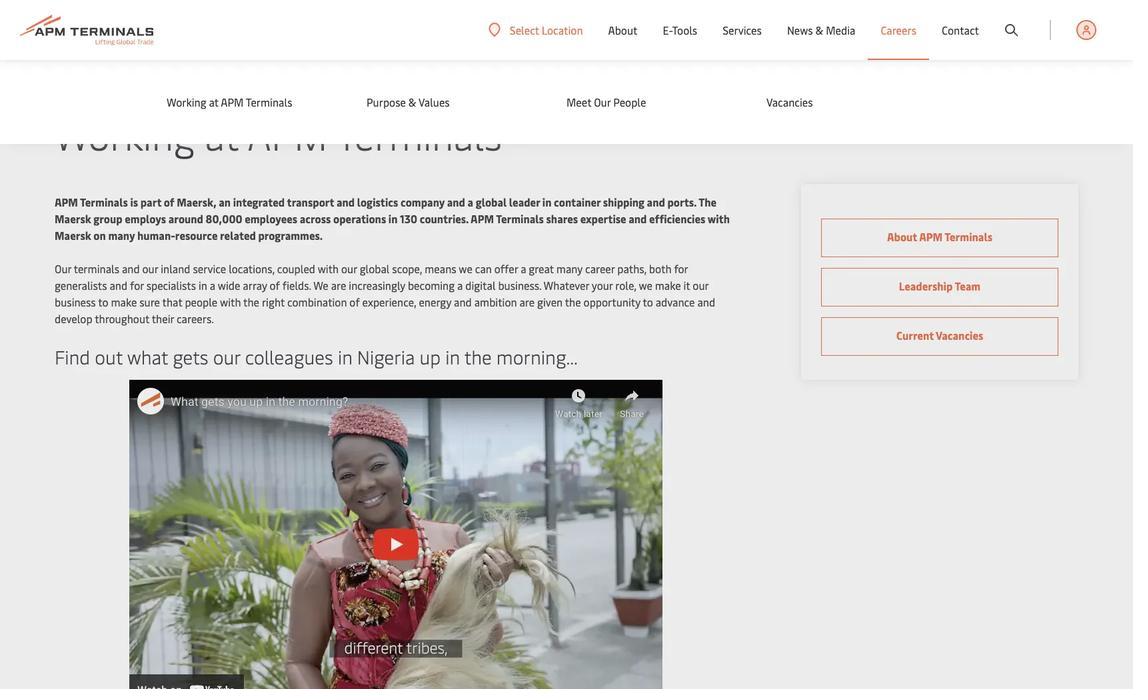 Task type: locate. For each thing, give the bounding box(es) containing it.
our right meet
[[594, 95, 611, 109]]

programmes.
[[258, 228, 323, 243]]

0 horizontal spatial our
[[55, 261, 71, 276]]

purpose & values
[[367, 95, 450, 109]]

vacancies link
[[767, 95, 940, 109]]

offer
[[495, 261, 518, 276]]

of right part
[[164, 195, 175, 209]]

we right role,
[[639, 278, 653, 293]]

a left wide
[[210, 278, 215, 293]]

are left given
[[520, 295, 535, 309]]

working at apm terminals link
[[167, 95, 340, 109]]

select location button
[[489, 22, 583, 37]]

our up 'generalists'
[[55, 261, 71, 276]]

1 horizontal spatial with
[[318, 261, 339, 276]]

nigeria
[[357, 344, 415, 369]]

many right great
[[557, 261, 583, 276]]

news & media
[[788, 23, 856, 37]]

many inside "apm terminals is part of maersk, an integrated transport and logistics company and a global leader in container shipping and ports. the maersk group employs around 80,000 employees across operations in 130 countries. apm terminals shares expertise and efficiencies with maersk on many human-resource related programmes."
[[108, 228, 135, 243]]

1 to from the left
[[98, 295, 108, 309]]

global up increasingly on the left of the page
[[360, 261, 390, 276]]

maersk left on
[[55, 228, 91, 243]]

for up "it"
[[675, 261, 688, 276]]

0 vertical spatial we
[[459, 261, 473, 276]]

make up throughout
[[111, 295, 137, 309]]

we left can
[[459, 261, 473, 276]]

0 vertical spatial of
[[164, 195, 175, 209]]

0 horizontal spatial to
[[98, 295, 108, 309]]

the
[[699, 195, 717, 209]]

our terminals and our inland service locations, coupled with our global scope, means we can offer a great many career paths, both for generalists and for specialists in a wide array of fields. we are increasingly becoming a digital business. whatever your role, we make it our business to make sure that people with the right combination of experience, energy and ambition are given the opportunity to advance and develop throughout their careers.
[[55, 261, 716, 326]]

to
[[98, 295, 108, 309], [643, 295, 653, 309]]

your
[[592, 278, 613, 293]]

on
[[94, 228, 106, 243]]

group
[[94, 211, 122, 226]]

0 vertical spatial global
[[476, 195, 507, 209]]

employs
[[125, 211, 166, 226]]

out
[[95, 344, 123, 369]]

0 horizontal spatial the
[[243, 295, 259, 309]]

2 vertical spatial of
[[350, 295, 360, 309]]

and right advance
[[698, 295, 716, 309]]

1 vertical spatial &
[[409, 95, 417, 109]]

1 horizontal spatial we
[[639, 278, 653, 293]]

our inside our terminals and our inland service locations, coupled with our global scope, means we can offer a great many career paths, both for generalists and for specialists in a wide array of fields. we are increasingly becoming a digital business. whatever your role, we make it our business to make sure that people with the right combination of experience, energy and ambition are given the opportunity to advance and develop throughout their careers.
[[55, 261, 71, 276]]

the right up
[[465, 344, 492, 369]]

1 horizontal spatial many
[[557, 261, 583, 276]]

part
[[140, 195, 162, 209]]

increasingly
[[349, 278, 405, 293]]

0 horizontal spatial with
[[220, 295, 241, 309]]

a up countries.
[[468, 195, 474, 209]]

0 vertical spatial for
[[675, 261, 688, 276]]

and up operations
[[337, 195, 355, 209]]

services
[[723, 23, 762, 37]]

the
[[243, 295, 259, 309], [565, 295, 581, 309], [465, 344, 492, 369]]

0 horizontal spatial we
[[459, 261, 473, 276]]

0 vertical spatial maersk
[[55, 211, 91, 226]]

of down increasingly on the left of the page
[[350, 295, 360, 309]]

1 horizontal spatial make
[[655, 278, 681, 293]]

of
[[164, 195, 175, 209], [270, 278, 280, 293], [350, 295, 360, 309]]

for up sure
[[130, 278, 144, 293]]

0 horizontal spatial &
[[409, 95, 417, 109]]

purpose & values link
[[367, 95, 540, 109]]

and right terminals
[[122, 261, 140, 276]]

people
[[614, 95, 646, 109]]

1 vertical spatial maersk
[[55, 228, 91, 243]]

what
[[127, 344, 168, 369]]

global left the leader on the top of page
[[476, 195, 507, 209]]

1 horizontal spatial of
[[270, 278, 280, 293]]

morning...
[[497, 344, 578, 369]]

many down group
[[108, 228, 135, 243]]

of up right
[[270, 278, 280, 293]]

opportunity
[[584, 295, 641, 309]]

0 vertical spatial many
[[108, 228, 135, 243]]

efficiencies
[[650, 211, 706, 226]]

global
[[55, 66, 82, 79]]

careers.
[[177, 311, 214, 326]]

2 horizontal spatial with
[[708, 211, 730, 226]]

with up we
[[318, 261, 339, 276]]

to up throughout
[[98, 295, 108, 309]]

with down the
[[708, 211, 730, 226]]

0 horizontal spatial of
[[164, 195, 175, 209]]

are
[[331, 278, 346, 293], [520, 295, 535, 309]]

the right given
[[565, 295, 581, 309]]

to left advance
[[643, 295, 653, 309]]

throughout
[[95, 311, 149, 326]]

& right news on the right of the page
[[816, 23, 824, 37]]

0 vertical spatial &
[[816, 23, 824, 37]]

1 horizontal spatial to
[[643, 295, 653, 309]]

1 vertical spatial for
[[130, 278, 144, 293]]

global
[[476, 195, 507, 209], [360, 261, 390, 276]]

in left 130
[[389, 211, 398, 226]]

we
[[314, 278, 329, 293]]

container
[[554, 195, 601, 209]]

0 vertical spatial with
[[708, 211, 730, 226]]

a
[[468, 195, 474, 209], [521, 261, 526, 276], [210, 278, 215, 293], [458, 278, 463, 293]]

0 horizontal spatial many
[[108, 228, 135, 243]]

an
[[219, 195, 231, 209]]

1 horizontal spatial global
[[476, 195, 507, 209]]

with
[[708, 211, 730, 226], [318, 261, 339, 276], [220, 295, 241, 309]]

human-
[[137, 228, 175, 243]]

e-
[[663, 23, 673, 37]]

are right we
[[331, 278, 346, 293]]

with inside "apm terminals is part of maersk, an integrated transport and logistics company and a global leader in container shipping and ports. the maersk group employs around 80,000 employees across operations in 130 countries. apm terminals shares expertise and efficiencies with maersk on many human-resource related programmes."
[[708, 211, 730, 226]]

in up people
[[199, 278, 207, 293]]

1 horizontal spatial the
[[465, 344, 492, 369]]

select location
[[510, 22, 583, 37]]

make up advance
[[655, 278, 681, 293]]

make
[[655, 278, 681, 293], [111, 295, 137, 309]]

our
[[142, 261, 158, 276], [341, 261, 357, 276], [693, 278, 709, 293], [213, 344, 241, 369]]

global inside "apm terminals is part of maersk, an integrated transport and logistics company and a global leader in container shipping and ports. the maersk group employs around 80,000 employees across operations in 130 countries. apm terminals shares expertise and efficiencies with maersk on many human-resource related programmes."
[[476, 195, 507, 209]]

both
[[649, 261, 672, 276]]

given
[[538, 295, 563, 309]]

inland
[[161, 261, 190, 276]]

1 vertical spatial make
[[111, 295, 137, 309]]

for
[[675, 261, 688, 276], [130, 278, 144, 293]]

2 horizontal spatial the
[[565, 295, 581, 309]]

1 vertical spatial many
[[557, 261, 583, 276]]

coupled
[[277, 261, 315, 276]]

1 vertical spatial global
[[360, 261, 390, 276]]

0 horizontal spatial are
[[331, 278, 346, 293]]

1 vertical spatial our
[[55, 261, 71, 276]]

& inside dropdown button
[[816, 23, 824, 37]]

global inside our terminals and our inland service locations, coupled with our global scope, means we can offer a great many career paths, both for generalists and for specialists in a wide array of fields. we are increasingly becoming a digital business. whatever your role, we make it our business to make sure that people with the right combination of experience, energy and ambition are given the opportunity to advance and develop throughout their careers.
[[360, 261, 390, 276]]

we
[[459, 261, 473, 276], [639, 278, 653, 293]]

in
[[543, 195, 552, 209], [389, 211, 398, 226], [199, 278, 207, 293], [338, 344, 353, 369], [446, 344, 460, 369]]

2 horizontal spatial of
[[350, 295, 360, 309]]

transport
[[287, 195, 334, 209]]

ports.
[[668, 195, 697, 209]]

of inside "apm terminals is part of maersk, an integrated transport and logistics company and a global leader in container shipping and ports. the maersk group employs around 80,000 employees across operations in 130 countries. apm terminals shares expertise and efficiencies with maersk on many human-resource related programmes."
[[164, 195, 175, 209]]

1 horizontal spatial are
[[520, 295, 535, 309]]

many
[[108, 228, 135, 243], [557, 261, 583, 276]]

with down wide
[[220, 295, 241, 309]]

media
[[826, 23, 856, 37]]

0 horizontal spatial global
[[360, 261, 390, 276]]

0 vertical spatial our
[[594, 95, 611, 109]]

maersk left group
[[55, 211, 91, 226]]

our
[[594, 95, 611, 109], [55, 261, 71, 276]]

across
[[300, 211, 331, 226]]

0 vertical spatial are
[[331, 278, 346, 293]]

countries.
[[420, 211, 469, 226]]

& left values
[[409, 95, 417, 109]]

digital
[[466, 278, 496, 293]]

1 horizontal spatial &
[[816, 23, 824, 37]]

people
[[185, 295, 218, 309]]

logistics
[[357, 195, 398, 209]]

the down array
[[243, 295, 259, 309]]

sure
[[140, 295, 160, 309]]

80,000
[[206, 211, 242, 226]]

1 vertical spatial of
[[270, 278, 280, 293]]

resource
[[175, 228, 218, 243]]

in right the leader on the top of page
[[543, 195, 552, 209]]



Task type: vqa. For each thing, say whether or not it's contained in the screenshot.
It
yes



Task type: describe. For each thing, give the bounding box(es) containing it.
0 vertical spatial make
[[655, 278, 681, 293]]

1 horizontal spatial for
[[675, 261, 688, 276]]

company
[[401, 195, 445, 209]]

gets
[[173, 344, 208, 369]]

about button
[[609, 0, 638, 60]]

leader
[[509, 195, 540, 209]]

location
[[542, 22, 583, 37]]

ambition
[[475, 295, 517, 309]]

careers
[[881, 23, 917, 37]]

0 horizontal spatial make
[[111, 295, 137, 309]]

paths,
[[618, 261, 647, 276]]

many inside our terminals and our inland service locations, coupled with our global scope, means we can offer a great many career paths, both for generalists and for specialists in a wide array of fields. we are increasingly becoming a digital business. whatever your role, we make it our business to make sure that people with the right combination of experience, energy and ambition are given the opportunity to advance and develop throughout their careers.
[[557, 261, 583, 276]]

our left inland
[[142, 261, 158, 276]]

and down terminals
[[110, 278, 127, 293]]

2 maersk from the top
[[55, 228, 91, 243]]

in right up
[[446, 344, 460, 369]]

employees
[[245, 211, 298, 226]]

scope,
[[392, 261, 422, 276]]

becoming
[[408, 278, 455, 293]]

that
[[162, 295, 182, 309]]

services button
[[723, 0, 762, 60]]

integrated
[[233, 195, 285, 209]]

expertise
[[581, 211, 627, 226]]

wide
[[218, 278, 240, 293]]

>
[[114, 66, 119, 79]]

vacancies
[[767, 95, 813, 109]]

a left digital
[[458, 278, 463, 293]]

advance
[[656, 295, 695, 309]]

combination
[[287, 295, 347, 309]]

array
[[243, 278, 267, 293]]

meet
[[567, 95, 592, 109]]

e-tools
[[663, 23, 698, 37]]

in inside our terminals and our inland service locations, coupled with our global scope, means we can offer a great many career paths, both for generalists and for specialists in a wide array of fields. we are increasingly becoming a digital business. whatever your role, we make it our business to make sure that people with the right combination of experience, energy and ambition are given the opportunity to advance and develop throughout their careers.
[[199, 278, 207, 293]]

0 horizontal spatial for
[[130, 278, 144, 293]]

1 vertical spatial we
[[639, 278, 653, 293]]

and down "shipping"
[[629, 211, 647, 226]]

our up increasingly on the left of the page
[[341, 261, 357, 276]]

meet our people
[[567, 95, 646, 109]]

terminals
[[74, 261, 119, 276]]

contact
[[942, 23, 980, 37]]

e-tools button
[[663, 0, 698, 60]]

meet our people link
[[567, 95, 740, 109]]

and down digital
[[454, 295, 472, 309]]

generalists
[[55, 278, 107, 293]]

working down global home > working at apm terminals
[[167, 95, 206, 109]]

is
[[130, 195, 138, 209]]

find out what gets our colleagues in nigeria up in the morning...
[[55, 344, 578, 369]]

130
[[400, 211, 418, 226]]

their
[[152, 311, 174, 326]]

around
[[169, 211, 203, 226]]

experience,
[[363, 295, 416, 309]]

news
[[788, 23, 813, 37]]

tools
[[673, 23, 698, 37]]

home
[[84, 66, 109, 79]]

career
[[586, 261, 615, 276]]

careers button
[[881, 0, 917, 60]]

means
[[425, 261, 457, 276]]

fields.
[[283, 278, 311, 293]]

apm terminals is part of maersk, an integrated transport and logistics company and a global leader in container shipping and ports. the maersk group employs around 80,000 employees across operations in 130 countries. apm terminals shares expertise and efficiencies with maersk on many human-resource related programmes.
[[55, 195, 730, 243]]

business
[[55, 295, 96, 309]]

develop
[[55, 311, 92, 326]]

1 horizontal spatial our
[[594, 95, 611, 109]]

& for media
[[816, 23, 824, 37]]

select
[[510, 22, 539, 37]]

energy
[[419, 295, 452, 309]]

working right >
[[122, 66, 156, 79]]

2 to from the left
[[643, 295, 653, 309]]

specialists
[[146, 278, 196, 293]]

and up countries.
[[447, 195, 465, 209]]

a right offer
[[521, 261, 526, 276]]

service
[[193, 261, 226, 276]]

in left nigeria
[[338, 344, 353, 369]]

it
[[684, 278, 691, 293]]

maersk,
[[177, 195, 216, 209]]

our right "it"
[[693, 278, 709, 293]]

operations
[[333, 211, 386, 226]]

right
[[262, 295, 285, 309]]

colleagues
[[245, 344, 333, 369]]

purpose
[[367, 95, 406, 109]]

locations,
[[229, 261, 275, 276]]

find
[[55, 344, 90, 369]]

and left the 'ports.'
[[647, 195, 665, 209]]

a inside "apm terminals is part of maersk, an integrated transport and logistics company and a global leader in container shipping and ports. the maersk group employs around 80,000 employees across operations in 130 countries. apm terminals shares expertise and efficiencies with maersk on many human-resource related programmes."
[[468, 195, 474, 209]]

shipping
[[603, 195, 645, 209]]

1 vertical spatial with
[[318, 261, 339, 276]]

1 vertical spatial are
[[520, 295, 535, 309]]

related
[[220, 228, 256, 243]]

& for values
[[409, 95, 417, 109]]

about
[[609, 23, 638, 37]]

2 vertical spatial with
[[220, 295, 241, 309]]

shares
[[547, 211, 578, 226]]

our right gets on the left of the page
[[213, 344, 241, 369]]

1 maersk from the top
[[55, 211, 91, 226]]

can
[[475, 261, 492, 276]]

contact button
[[942, 0, 980, 60]]

business. whatever
[[498, 278, 590, 293]]

global home link
[[55, 66, 109, 79]]

working down >
[[55, 108, 195, 161]]



